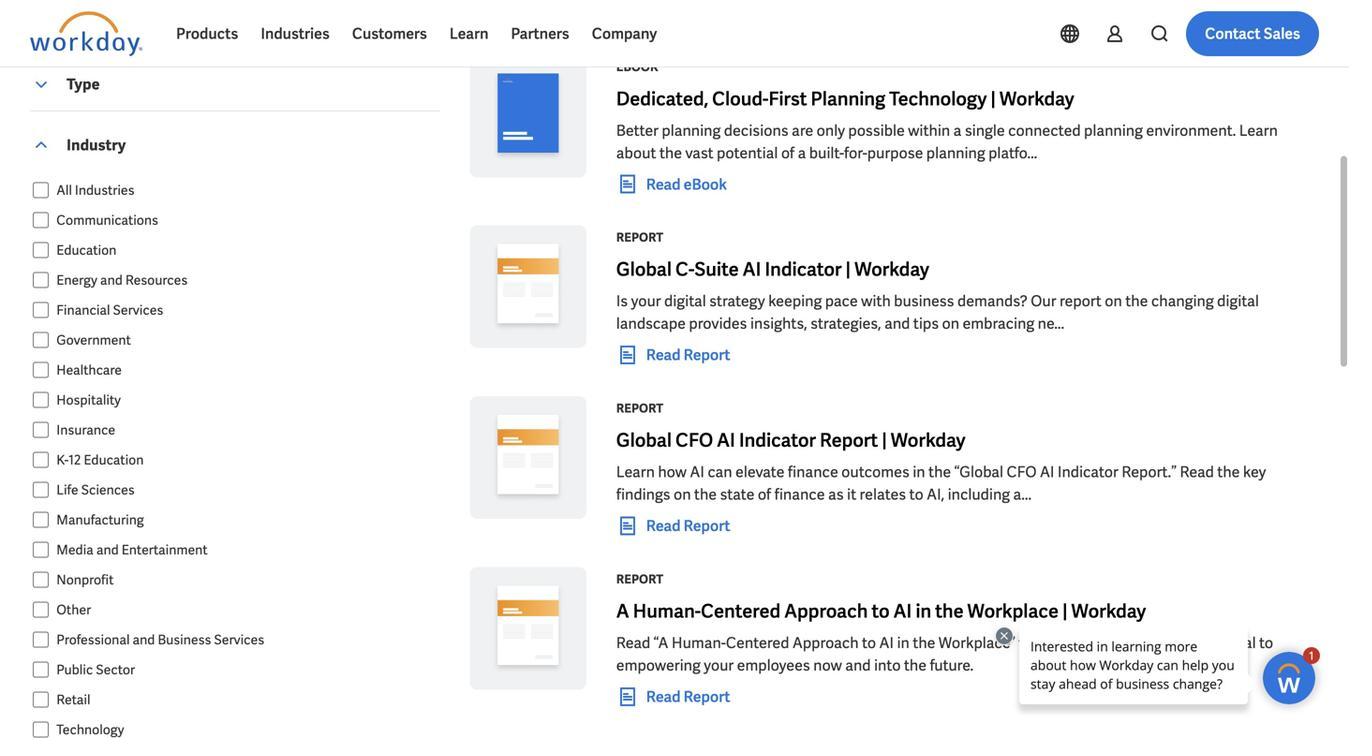 Task type: locate. For each thing, give the bounding box(es) containing it.
is
[[1196, 634, 1207, 653]]

go to the homepage image
[[30, 11, 142, 56]]

indicator up keeping
[[765, 257, 842, 282]]

2 vertical spatial indicator
[[1058, 463, 1119, 482]]

decisions
[[724, 121, 789, 140]]

learn inside the learn how ai can elevate finance outcomes in the "global cfo ai indicator report." read the key findings on the state of finance as it relates to ai, including a...
[[616, 463, 655, 482]]

global up is
[[616, 257, 672, 282]]

indicator up 'elevate'
[[739, 428, 816, 453]]

1 vertical spatial learn
[[1240, 121, 1278, 140]]

your inside "is your digital strategy keeping pace with business demands? our report on the changing digital landscape provides insights, strategies, and tips on embracing ne..."
[[631, 292, 661, 311]]

workday up the learn how ai can elevate finance outcomes in the "global cfo ai indicator report." read the key findings on the state of finance as it relates to ai, including a...
[[891, 428, 966, 453]]

read down landscape
[[646, 345, 681, 365]]

1 horizontal spatial of
[[781, 143, 795, 163]]

it
[[847, 485, 857, 505]]

insights,
[[751, 314, 808, 334]]

digital right changing
[[1218, 292, 1260, 311]]

learn inside dropdown button
[[450, 24, 489, 44]]

education up energy
[[56, 242, 117, 259]]

1 vertical spatial on
[[942, 314, 960, 334]]

ebook
[[616, 59, 659, 75], [684, 175, 727, 194]]

life sciences link
[[49, 479, 440, 501]]

and inside energy and resources link
[[100, 272, 123, 289]]

better
[[616, 121, 659, 140]]

0 vertical spatial in
[[913, 463, 926, 482]]

energy and resources link
[[49, 269, 440, 291]]

learn up findings
[[616, 463, 655, 482]]

read report down findings
[[646, 516, 731, 536]]

0 vertical spatial human-
[[633, 599, 701, 624]]

the right into
[[904, 656, 927, 676]]

the left vast
[[660, 143, 682, 163]]

centered
[[701, 599, 781, 624], [726, 634, 790, 653]]

1 vertical spatial global
[[616, 428, 672, 453]]

services down other link
[[214, 632, 264, 649]]

platfo...
[[989, 143, 1038, 163]]

read report down empowering
[[646, 687, 731, 707]]

0 horizontal spatial services
[[113, 302, 163, 319]]

read report link down findings
[[616, 515, 731, 537]]

of inside better planning decisions are only possible within a single connected planning environment. learn about the vast potential of a built-for-purpose planning platfo...
[[781, 143, 795, 163]]

1 vertical spatial of
[[758, 485, 772, 505]]

can
[[708, 463, 733, 482]]

read down findings
[[646, 516, 681, 536]]

education inside "link"
[[56, 242, 117, 259]]

provides
[[689, 314, 747, 334]]

read right 'report."' at the bottom of the page
[[1180, 463, 1215, 482]]

workday for global cfo ai indicator report | workday
[[891, 428, 966, 453]]

of down are
[[781, 143, 795, 163]]

vast
[[686, 143, 714, 163]]

human- right "a
[[672, 634, 726, 653]]

1 digital from the left
[[665, 292, 706, 311]]

2 vertical spatial read report link
[[616, 686, 731, 708]]

in right outcomes at the right bottom of page
[[913, 463, 926, 482]]

1 vertical spatial cfo
[[1007, 463, 1037, 482]]

education link
[[49, 239, 440, 261]]

environment.
[[1147, 121, 1237, 140]]

the left changing
[[1126, 292, 1148, 311]]

and left into
[[846, 656, 871, 676]]

including
[[948, 485, 1010, 505]]

of
[[781, 143, 795, 163], [758, 485, 772, 505]]

industries up communications
[[75, 182, 134, 199]]

read report link down landscape
[[616, 344, 731, 367]]

single
[[965, 121, 1005, 140]]

2 read report from the top
[[646, 516, 731, 536]]

in
[[913, 463, 926, 482], [916, 599, 932, 624], [897, 634, 910, 653]]

all industries
[[56, 182, 134, 199]]

read for global c-suite ai indicator | workday
[[646, 345, 681, 365]]

report down state
[[684, 516, 731, 536]]

and for business
[[133, 632, 155, 649]]

on down how
[[674, 485, 691, 505]]

1 vertical spatial ebook
[[684, 175, 727, 194]]

0 vertical spatial read report
[[646, 345, 731, 365]]

0 horizontal spatial industries
[[75, 182, 134, 199]]

2 global from the top
[[616, 428, 672, 453]]

cfo
[[676, 428, 713, 453], [1007, 463, 1037, 482]]

1 vertical spatial approach
[[793, 634, 859, 653]]

manufacturing
[[56, 512, 144, 529]]

communications
[[56, 212, 158, 229]]

ai,
[[927, 485, 945, 505]]

partners button
[[500, 11, 581, 56]]

| up pace at the top
[[846, 257, 851, 282]]

learn
[[450, 24, 489, 44], [1240, 121, 1278, 140], [616, 463, 655, 482]]

to
[[910, 485, 924, 505], [872, 599, 890, 624], [862, 634, 876, 653], [1019, 634, 1033, 653], [1260, 634, 1274, 653]]

| up outcomes at the right bottom of page
[[882, 428, 887, 453]]

2 horizontal spatial on
[[1105, 292, 1123, 311]]

and inside "is your digital strategy keeping pace with business demands? our report on the changing digital landscape provides insights, strategies, and tips on embracing ne..."
[[885, 314, 910, 334]]

1 vertical spatial services
[[214, 632, 264, 649]]

why
[[1092, 634, 1119, 653]]

centered inside read "a human-centered approach to ai in the workplace" to find out why ai training is critical to empowering your employees now and into the future.
[[726, 634, 790, 653]]

digital down c-
[[665, 292, 706, 311]]

2 read report link from the top
[[616, 515, 731, 537]]

human-
[[633, 599, 701, 624], [672, 634, 726, 653]]

| for indicator
[[846, 257, 851, 282]]

industries
[[261, 24, 330, 44], [75, 182, 134, 199]]

the up workplace"
[[935, 599, 964, 624]]

workday up connected
[[1000, 87, 1075, 111]]

services down energy and resources
[[113, 302, 163, 319]]

the inside "is your digital strategy keeping pace with business demands? our report on the changing digital landscape provides insights, strategies, and tips on embracing ne..."
[[1126, 292, 1148, 311]]

the down "can"
[[694, 485, 717, 505]]

education up sciences on the left bottom of page
[[84, 452, 144, 469]]

report up outcomes at the right bottom of page
[[820, 428, 878, 453]]

1 global from the top
[[616, 257, 672, 282]]

your up landscape
[[631, 292, 661, 311]]

resources
[[125, 272, 188, 289]]

1 horizontal spatial learn
[[616, 463, 655, 482]]

read report link for c-
[[616, 344, 731, 367]]

read for a human-centered approach to ai in the workplace | workday
[[646, 687, 681, 707]]

approach
[[785, 599, 868, 624], [793, 634, 859, 653]]

1 vertical spatial centered
[[726, 634, 790, 653]]

cfo up how
[[676, 428, 713, 453]]

the left key
[[1218, 463, 1240, 482]]

1 horizontal spatial your
[[704, 656, 734, 676]]

ebook down company dropdown button
[[616, 59, 659, 75]]

on
[[1105, 292, 1123, 311], [942, 314, 960, 334], [674, 485, 691, 505]]

read report link for human-
[[616, 686, 731, 708]]

on inside the learn how ai can elevate finance outcomes in the "global cfo ai indicator report." read the key findings on the state of finance as it relates to ai, including a...
[[674, 485, 691, 505]]

hospitality
[[56, 392, 121, 409]]

in inside read "a human-centered approach to ai in the workplace" to find out why ai training is critical to empowering your employees now and into the future.
[[897, 634, 910, 653]]

0 horizontal spatial of
[[758, 485, 772, 505]]

| up single
[[991, 87, 996, 111]]

on right the tips
[[942, 314, 960, 334]]

1 vertical spatial read report
[[646, 516, 731, 536]]

1 vertical spatial education
[[84, 452, 144, 469]]

in inside the learn how ai can elevate finance outcomes in the "global cfo ai indicator report." read the key findings on the state of finance as it relates to ai, including a...
[[913, 463, 926, 482]]

global up how
[[616, 428, 672, 453]]

finance up as
[[788, 463, 839, 482]]

0 vertical spatial learn
[[450, 24, 489, 44]]

0 vertical spatial ebook
[[616, 59, 659, 75]]

suite
[[695, 257, 739, 282]]

workplace
[[968, 599, 1059, 624]]

1 vertical spatial your
[[704, 656, 734, 676]]

public sector link
[[49, 659, 440, 681]]

business
[[894, 292, 955, 311]]

1 horizontal spatial ebook
[[684, 175, 727, 194]]

1 horizontal spatial digital
[[1218, 292, 1260, 311]]

read report down provides
[[646, 345, 731, 365]]

workday up with
[[855, 257, 930, 282]]

None checkbox
[[33, 212, 49, 229], [33, 272, 49, 289], [33, 302, 49, 319], [33, 332, 49, 349], [33, 422, 49, 439], [33, 572, 49, 589], [33, 632, 49, 649], [33, 662, 49, 679], [33, 722, 49, 739], [33, 212, 49, 229], [33, 272, 49, 289], [33, 302, 49, 319], [33, 332, 49, 349], [33, 422, 49, 439], [33, 572, 49, 589], [33, 632, 49, 649], [33, 662, 49, 679], [33, 722, 49, 739]]

None checkbox
[[33, 182, 49, 199], [33, 242, 49, 259], [33, 362, 49, 379], [33, 392, 49, 409], [33, 452, 49, 469], [33, 482, 49, 499], [33, 512, 49, 529], [33, 542, 49, 559], [33, 602, 49, 619], [33, 692, 49, 709], [33, 182, 49, 199], [33, 242, 49, 259], [33, 362, 49, 379], [33, 392, 49, 409], [33, 452, 49, 469], [33, 482, 49, 499], [33, 512, 49, 529], [33, 542, 49, 559], [33, 602, 49, 619], [33, 692, 49, 709]]

of inside the learn how ai can elevate finance outcomes in the "global cfo ai indicator report." read the key findings on the state of finance as it relates to ai, including a...
[[758, 485, 772, 505]]

retail link
[[49, 689, 440, 711]]

finance left as
[[775, 485, 825, 505]]

read report for c-
[[646, 345, 731, 365]]

learn right environment.
[[1240, 121, 1278, 140]]

0 vertical spatial of
[[781, 143, 795, 163]]

planning
[[811, 87, 886, 111]]

report down empowering
[[684, 687, 731, 707]]

read left "a
[[616, 634, 651, 653]]

planning right connected
[[1084, 121, 1143, 140]]

0 horizontal spatial on
[[674, 485, 691, 505]]

demands?
[[958, 292, 1028, 311]]

1 vertical spatial read report link
[[616, 515, 731, 537]]

of down 'elevate'
[[758, 485, 772, 505]]

workday
[[1000, 87, 1075, 111], [855, 257, 930, 282], [891, 428, 966, 453], [1072, 599, 1147, 624]]

3 read report from the top
[[646, 687, 731, 707]]

human- up "a
[[633, 599, 701, 624]]

company button
[[581, 11, 669, 56]]

0 vertical spatial your
[[631, 292, 661, 311]]

1 read report link from the top
[[616, 344, 731, 367]]

and for entertainment
[[96, 542, 119, 559]]

learn button
[[439, 11, 500, 56]]

a down are
[[798, 143, 806, 163]]

0 horizontal spatial a
[[798, 143, 806, 163]]

1 horizontal spatial cfo
[[1007, 463, 1037, 482]]

0 horizontal spatial digital
[[665, 292, 706, 311]]

cloud-
[[712, 87, 769, 111]]

financial services link
[[49, 299, 440, 321]]

on right report
[[1105, 292, 1123, 311]]

a
[[954, 121, 962, 140], [798, 143, 806, 163]]

findings
[[616, 485, 671, 505]]

0 vertical spatial indicator
[[765, 257, 842, 282]]

your left employees
[[704, 656, 734, 676]]

and inside professional and business services link
[[133, 632, 155, 649]]

cfo inside the learn how ai can elevate finance outcomes in the "global cfo ai indicator report." read the key findings on the state of finance as it relates to ai, including a...
[[1007, 463, 1037, 482]]

report up how
[[616, 401, 664, 417]]

a left single
[[954, 121, 962, 140]]

the up ai,
[[929, 463, 952, 482]]

empowering
[[616, 656, 701, 676]]

in up into
[[897, 634, 910, 653]]

0 vertical spatial services
[[113, 302, 163, 319]]

2 vertical spatial learn
[[616, 463, 655, 482]]

1 vertical spatial a
[[798, 143, 806, 163]]

in up read "a human-centered approach to ai in the workplace" to find out why ai training is critical to empowering your employees now and into the future.
[[916, 599, 932, 624]]

workday up why
[[1072, 599, 1147, 624]]

read report
[[646, 345, 731, 365], [646, 516, 731, 536], [646, 687, 731, 707]]

0 vertical spatial industries
[[261, 24, 330, 44]]

is your digital strategy keeping pace with business demands? our report on the changing digital landscape provides insights, strategies, and tips on embracing ne...
[[616, 292, 1260, 334]]

to inside the learn how ai can elevate finance outcomes in the "global cfo ai indicator report." read the key findings on the state of finance as it relates to ai, including a...
[[910, 485, 924, 505]]

1 read report from the top
[[646, 345, 731, 365]]

1 vertical spatial in
[[916, 599, 932, 624]]

cfo up a...
[[1007, 463, 1037, 482]]

read report link down empowering
[[616, 686, 731, 708]]

entertainment
[[122, 542, 208, 559]]

0 horizontal spatial your
[[631, 292, 661, 311]]

workday for dedicated, cloud-first planning technology | workday
[[1000, 87, 1075, 111]]

learn left partners 'dropdown button'
[[450, 24, 489, 44]]

2 horizontal spatial learn
[[1240, 121, 1278, 140]]

0 vertical spatial a
[[954, 121, 962, 140]]

0 vertical spatial cfo
[[676, 428, 713, 453]]

as
[[828, 485, 844, 505]]

0 vertical spatial read report link
[[616, 344, 731, 367]]

0 horizontal spatial learn
[[450, 24, 489, 44]]

type
[[67, 75, 100, 94]]

life sciences
[[56, 482, 135, 499]]

0 vertical spatial education
[[56, 242, 117, 259]]

planning up vast
[[662, 121, 721, 140]]

connected
[[1009, 121, 1081, 140]]

global for global c-suite ai indicator | workday
[[616, 257, 672, 282]]

read down about
[[646, 175, 681, 194]]

and down "manufacturing"
[[96, 542, 119, 559]]

read inside the learn how ai can elevate finance outcomes in the "global cfo ai indicator report." read the key findings on the state of finance as it relates to ai, including a...
[[1180, 463, 1215, 482]]

report up a
[[616, 572, 664, 588]]

customers
[[352, 24, 427, 44]]

are
[[792, 121, 814, 140]]

planning down within
[[927, 143, 986, 163]]

1 horizontal spatial industries
[[261, 24, 330, 44]]

only
[[817, 121, 845, 140]]

all industries link
[[49, 179, 440, 202]]

2 vertical spatial read report
[[646, 687, 731, 707]]

planning
[[662, 121, 721, 140], [1084, 121, 1143, 140], [927, 143, 986, 163]]

and left the tips
[[885, 314, 910, 334]]

1 vertical spatial industries
[[75, 182, 134, 199]]

3 read report link from the top
[[616, 686, 731, 708]]

k-12 education
[[56, 452, 144, 469]]

energy and resources
[[56, 272, 188, 289]]

1 horizontal spatial planning
[[927, 143, 986, 163]]

ebook down vast
[[684, 175, 727, 194]]

industries right products dropdown button
[[261, 24, 330, 44]]

learn for learn how ai can elevate finance outcomes in the "global cfo ai indicator report." read the key findings on the state of finance as it relates to ai, including a...
[[616, 463, 655, 482]]

and left "business"
[[133, 632, 155, 649]]

embracing
[[963, 314, 1035, 334]]

2 vertical spatial on
[[674, 485, 691, 505]]

government
[[56, 332, 131, 349]]

read down empowering
[[646, 687, 681, 707]]

and up financial services
[[100, 272, 123, 289]]

indicator left 'report."' at the bottom of the page
[[1058, 463, 1119, 482]]

0 vertical spatial global
[[616, 257, 672, 282]]

1 vertical spatial human-
[[672, 634, 726, 653]]

services
[[113, 302, 163, 319], [214, 632, 264, 649]]

global for global cfo ai indicator report | workday
[[616, 428, 672, 453]]

read for dedicated, cloud-first planning technology | workday
[[646, 175, 681, 194]]

and inside media and entertainment link
[[96, 542, 119, 559]]

for-
[[844, 143, 868, 163]]

industry
[[67, 135, 126, 155]]

2 vertical spatial in
[[897, 634, 910, 653]]

report
[[1060, 292, 1102, 311]]



Task type: vqa. For each thing, say whether or not it's contained in the screenshot.
in in Learn how AI can elevate finance outcomes in the "Global CFO AI Indicator Report." Read the key findings on the state of finance as it relates to AI, including a...
yes



Task type: describe. For each thing, give the bounding box(es) containing it.
future.
[[930, 656, 974, 676]]

into
[[874, 656, 901, 676]]

nonprofit link
[[49, 569, 440, 591]]

1 horizontal spatial a
[[954, 121, 962, 140]]

read ebook link
[[616, 173, 727, 196]]

k-12 education link
[[49, 449, 440, 471]]

read report for cfo
[[646, 516, 731, 536]]

in for workday
[[913, 463, 926, 482]]

nonprofit
[[56, 572, 114, 589]]

contact
[[1206, 24, 1261, 44]]

insurance link
[[49, 419, 440, 441]]

dedicated,
[[616, 87, 709, 111]]

read inside read "a human-centered approach to ai in the workplace" to find out why ai training is critical to empowering your employees now and into the future.
[[616, 634, 651, 653]]

human- inside read "a human-centered approach to ai in the workplace" to find out why ai training is critical to empowering your employees now and into the future.
[[672, 634, 726, 653]]

0 vertical spatial finance
[[788, 463, 839, 482]]

industries inside dropdown button
[[261, 24, 330, 44]]

read report for human-
[[646, 687, 731, 707]]

0 vertical spatial approach
[[785, 599, 868, 624]]

a
[[616, 599, 630, 624]]

changing
[[1152, 292, 1214, 311]]

with
[[861, 292, 891, 311]]

energy
[[56, 272, 97, 289]]

sector
[[96, 662, 135, 679]]

| up out
[[1063, 599, 1068, 624]]

read for global cfo ai indicator report | workday
[[646, 516, 681, 536]]

business
[[158, 632, 211, 649]]

company
[[592, 24, 657, 44]]

financial
[[56, 302, 110, 319]]

1 horizontal spatial services
[[214, 632, 264, 649]]

industries button
[[250, 11, 341, 56]]

within
[[908, 121, 951, 140]]

1 vertical spatial finance
[[775, 485, 825, 505]]

possible
[[849, 121, 905, 140]]

in for in
[[897, 634, 910, 653]]

state
[[720, 485, 755, 505]]

landscape
[[616, 314, 686, 334]]

learn how ai can elevate finance outcomes in the "global cfo ai indicator report." read the key findings on the state of finance as it relates to ai, including a...
[[616, 463, 1267, 505]]

contact sales link
[[1187, 11, 1320, 56]]

pace
[[825, 292, 858, 311]]

healthcare link
[[49, 359, 440, 381]]

approach inside read "a human-centered approach to ai in the workplace" to find out why ai training is critical to empowering your employees now and into the future.
[[793, 634, 859, 653]]

workplace"
[[939, 634, 1016, 653]]

1 vertical spatial indicator
[[739, 428, 816, 453]]

other link
[[49, 599, 440, 621]]

0 vertical spatial centered
[[701, 599, 781, 624]]

learn for learn
[[450, 24, 489, 44]]

outcomes
[[842, 463, 910, 482]]

a...
[[1014, 485, 1032, 505]]

the inside better planning decisions are only possible within a single connected planning environment. learn about the vast potential of a built-for-purpose planning platfo...
[[660, 143, 682, 163]]

workday for global c-suite ai indicator | workday
[[855, 257, 930, 282]]

0 horizontal spatial planning
[[662, 121, 721, 140]]

our
[[1031, 292, 1057, 311]]

first
[[769, 87, 807, 111]]

healthcare
[[56, 362, 122, 379]]

global c-suite ai indicator | workday
[[616, 257, 930, 282]]

tips
[[914, 314, 939, 334]]

12
[[69, 452, 81, 469]]

0 vertical spatial on
[[1105, 292, 1123, 311]]

communications link
[[49, 209, 440, 231]]

product
[[67, 14, 123, 33]]

how
[[658, 463, 687, 482]]

a human-centered approach to ai in the workplace | workday
[[616, 599, 1147, 624]]

1 horizontal spatial on
[[942, 314, 960, 334]]

"a
[[654, 634, 669, 653]]

public
[[56, 662, 93, 679]]

employees
[[737, 656, 810, 676]]

public sector
[[56, 662, 135, 679]]

government link
[[49, 329, 440, 351]]

elevate
[[736, 463, 785, 482]]

c-
[[676, 257, 695, 282]]

strategies,
[[811, 314, 882, 334]]

professional and business services link
[[49, 629, 440, 651]]

technology
[[890, 87, 987, 111]]

report down read ebook link at top
[[616, 230, 664, 246]]

products button
[[165, 11, 250, 56]]

2 horizontal spatial planning
[[1084, 121, 1143, 140]]

report down provides
[[684, 345, 731, 365]]

ebook inside read ebook link
[[684, 175, 727, 194]]

strategy
[[710, 292, 765, 311]]

key
[[1244, 463, 1267, 482]]

ne...
[[1038, 314, 1065, 334]]

your inside read "a human-centered approach to ai in the workplace" to find out why ai training is critical to empowering your employees now and into the future.
[[704, 656, 734, 676]]

and inside read "a human-centered approach to ai in the workplace" to find out why ai training is critical to empowering your employees now and into the future.
[[846, 656, 871, 676]]

insurance
[[56, 422, 115, 439]]

relates
[[860, 485, 906, 505]]

indicator inside the learn how ai can elevate finance outcomes in the "global cfo ai indicator report." read the key findings on the state of finance as it relates to ai, including a...
[[1058, 463, 1119, 482]]

read report link for cfo
[[616, 515, 731, 537]]

out
[[1066, 634, 1089, 653]]

media and entertainment link
[[49, 539, 440, 561]]

all
[[56, 182, 72, 199]]

keeping
[[769, 292, 822, 311]]

| for report
[[882, 428, 887, 453]]

professional
[[56, 632, 130, 649]]

customers button
[[341, 11, 439, 56]]

media and entertainment
[[56, 542, 208, 559]]

read ebook
[[646, 175, 727, 194]]

retail
[[56, 692, 90, 709]]

now
[[814, 656, 842, 676]]

the up future.
[[913, 634, 936, 653]]

manufacturing link
[[49, 509, 440, 531]]

life
[[56, 482, 78, 499]]

find
[[1036, 634, 1062, 653]]

better planning decisions are only possible within a single connected planning environment. learn about the vast potential of a built-for-purpose planning platfo...
[[616, 121, 1278, 163]]

learn inside better planning decisions are only possible within a single connected planning environment. learn about the vast potential of a built-for-purpose planning platfo...
[[1240, 121, 1278, 140]]

products
[[176, 24, 238, 44]]

sales
[[1264, 24, 1301, 44]]

and for resources
[[100, 272, 123, 289]]

0 horizontal spatial cfo
[[676, 428, 713, 453]]

| for technology
[[991, 87, 996, 111]]

hospitality link
[[49, 389, 440, 411]]

0 horizontal spatial ebook
[[616, 59, 659, 75]]

dedicated, cloud-first planning technology | workday
[[616, 87, 1075, 111]]

2 digital from the left
[[1218, 292, 1260, 311]]

sciences
[[81, 482, 135, 499]]



